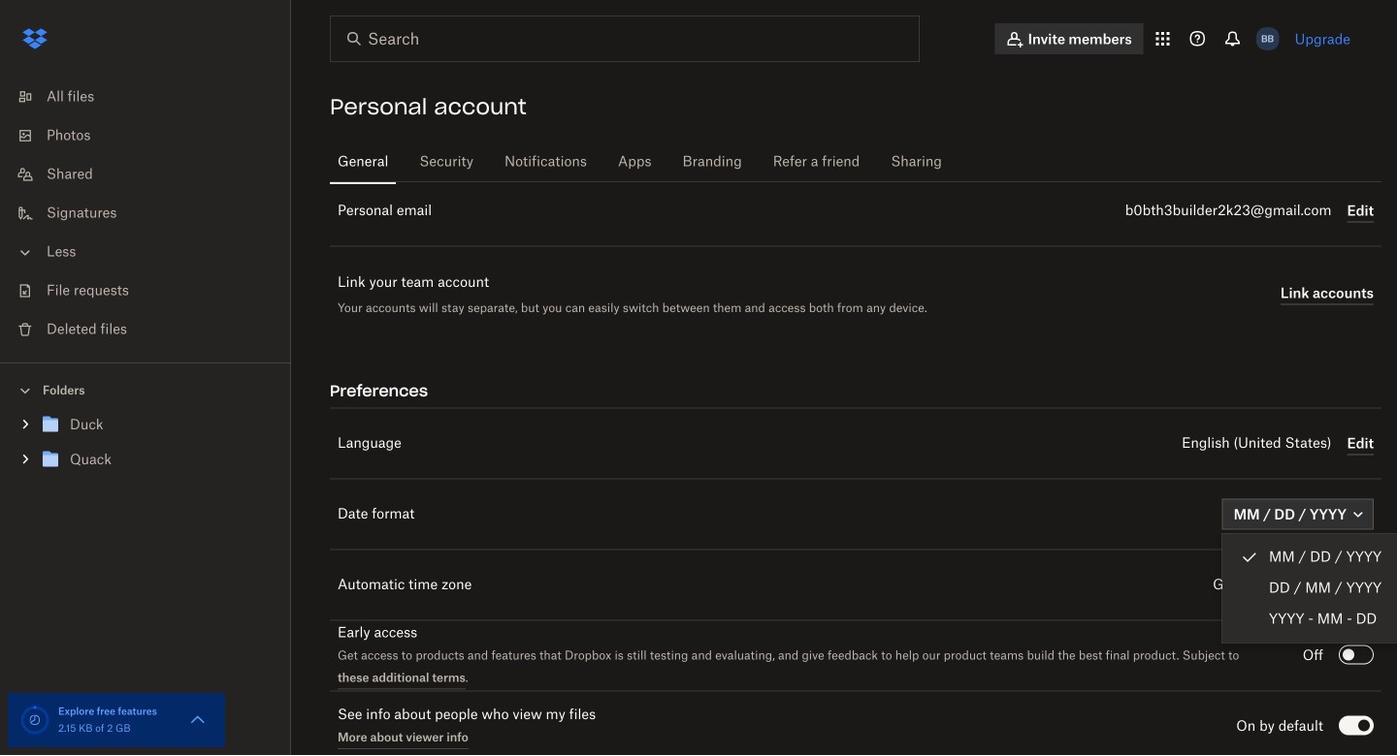 Task type: locate. For each thing, give the bounding box(es) containing it.
menu
[[1223, 535, 1397, 643]]

tab list
[[330, 136, 1382, 185]]

group
[[0, 404, 291, 492]]

radio item
[[1223, 542, 1397, 573]]

list
[[0, 66, 291, 363]]



Task type: describe. For each thing, give the bounding box(es) containing it.
less image
[[16, 243, 35, 262]]

dropbox image
[[16, 19, 54, 58]]



Task type: vqa. For each thing, say whether or not it's contained in the screenshot.
THE 2
no



